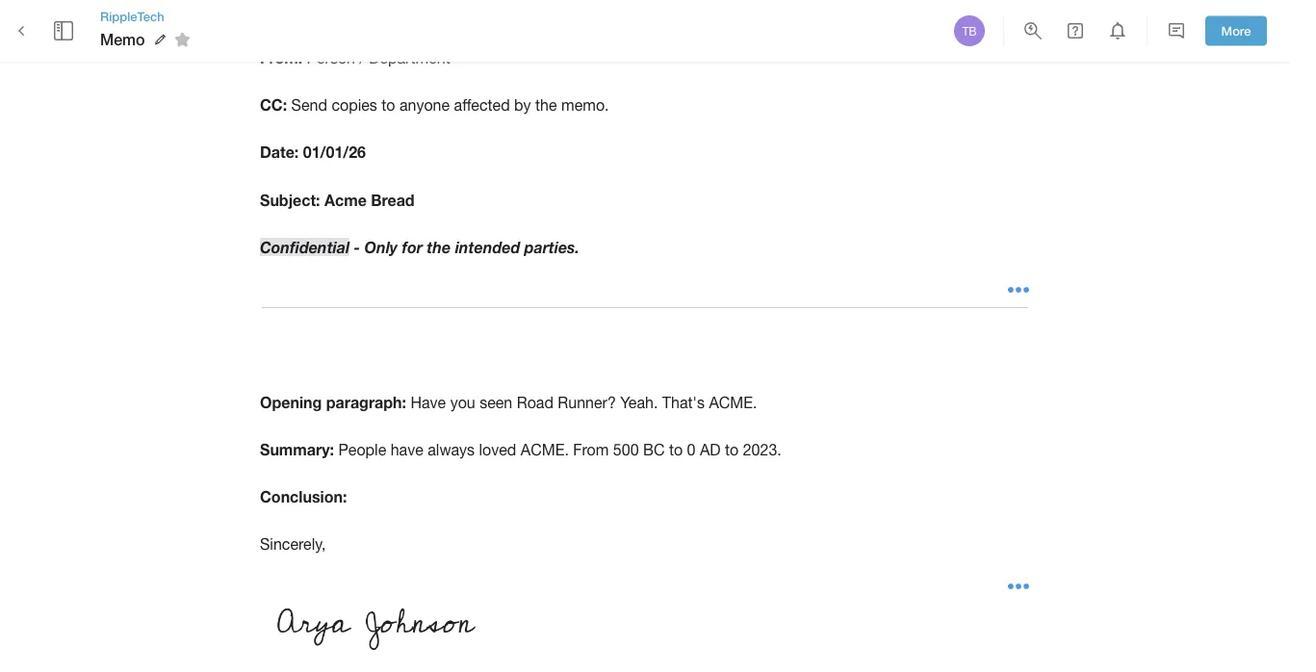 Task type: vqa. For each thing, say whether or not it's contained in the screenshot.
TB button at the right
yes



Task type: locate. For each thing, give the bounding box(es) containing it.
the
[[535, 96, 557, 114], [427, 238, 451, 256]]

you
[[450, 393, 475, 411]]

acme. inside opening paragraph: have you seen road runner? yeah. that's acme.
[[709, 393, 757, 411]]

conclusion:
[[260, 488, 347, 506]]

summary: people have always loved acme. from 500 bc to 0 ad to 2023.
[[260, 440, 782, 458]]

memo.
[[561, 96, 609, 114]]

0 vertical spatial acme.
[[709, 393, 757, 411]]

2023.
[[743, 441, 782, 458]]

to left the "0"
[[669, 441, 683, 458]]

0
[[687, 441, 696, 458]]

confidential
[[260, 238, 350, 256]]

acme. left from at the left bottom
[[521, 441, 569, 458]]

to
[[382, 96, 395, 114], [669, 441, 683, 458], [725, 441, 739, 458]]

rippletech
[[100, 9, 164, 23]]

01/01/26
[[303, 143, 366, 161]]

bc
[[643, 441, 665, 458]]

acme. right that's on the right
[[709, 393, 757, 411]]

acme. inside summary: people have always loved acme. from 500 bc to 0 ad to 2023.
[[521, 441, 569, 458]]

opening
[[260, 393, 322, 411]]

memo
[[100, 30, 145, 49]]

acme.
[[709, 393, 757, 411], [521, 441, 569, 458]]

0 horizontal spatial the
[[427, 238, 451, 256]]

people
[[338, 441, 386, 458]]

confidential - only for the intended parties.
[[260, 238, 579, 256]]

seen
[[480, 393, 512, 411]]

that's
[[662, 393, 705, 411]]

tb button
[[951, 13, 988, 49]]

the right for
[[427, 238, 451, 256]]

1 vertical spatial the
[[427, 238, 451, 256]]

always
[[428, 441, 475, 458]]

more
[[1221, 23, 1251, 38]]

0 horizontal spatial acme.
[[521, 441, 569, 458]]

1 horizontal spatial the
[[535, 96, 557, 114]]

only
[[364, 238, 398, 256]]

have
[[391, 441, 423, 458]]

500
[[613, 441, 639, 458]]

paragraph:
[[326, 393, 406, 411]]

tb
[[962, 24, 977, 38]]

acme
[[324, 191, 367, 209]]

to right ad
[[725, 441, 739, 458]]

the right by
[[535, 96, 557, 114]]

copies
[[332, 96, 377, 114]]

to inside cc: send copies to anyone affected by the memo.
[[382, 96, 395, 114]]

1 horizontal spatial to
[[669, 441, 683, 458]]

date: 01/01/26
[[260, 143, 366, 161]]

bread
[[371, 191, 415, 209]]

sincerely,
[[260, 535, 326, 553]]

1 vertical spatial acme.
[[521, 441, 569, 458]]

for
[[402, 238, 423, 256]]

person
[[307, 49, 355, 66]]

1 horizontal spatial acme.
[[709, 393, 757, 411]]

to right copies
[[382, 96, 395, 114]]

0 vertical spatial the
[[535, 96, 557, 114]]

0 horizontal spatial to
[[382, 96, 395, 114]]

affected
[[454, 96, 510, 114]]



Task type: describe. For each thing, give the bounding box(es) containing it.
from
[[573, 441, 609, 458]]

date:
[[260, 143, 299, 161]]

road
[[517, 393, 554, 411]]

ad
[[700, 441, 721, 458]]

runner?
[[558, 393, 616, 411]]

yeah.
[[620, 393, 658, 411]]

intended
[[455, 238, 520, 256]]

parties.
[[524, 238, 579, 256]]

2 horizontal spatial to
[[725, 441, 739, 458]]

loved
[[479, 441, 516, 458]]

/
[[360, 49, 365, 66]]

have
[[411, 393, 446, 411]]

more button
[[1205, 16, 1267, 46]]

anyone
[[399, 96, 450, 114]]

favorite image
[[171, 28, 194, 51]]

cc: send copies to anyone affected by the memo.
[[260, 96, 609, 114]]

subject:
[[260, 191, 320, 209]]

department
[[369, 49, 450, 66]]

subject: acme bread
[[260, 191, 415, 209]]

summary:
[[260, 440, 334, 458]]

by
[[514, 96, 531, 114]]

the inside cc: send copies to anyone affected by the memo.
[[535, 96, 557, 114]]

from: person / department
[[260, 48, 450, 66]]

from:
[[260, 48, 302, 66]]

rippletech link
[[100, 8, 197, 25]]

-
[[354, 238, 360, 256]]

send
[[291, 96, 327, 114]]

cc:
[[260, 96, 287, 114]]

opening paragraph: have you seen road runner? yeah. that's acme.
[[260, 393, 757, 411]]



